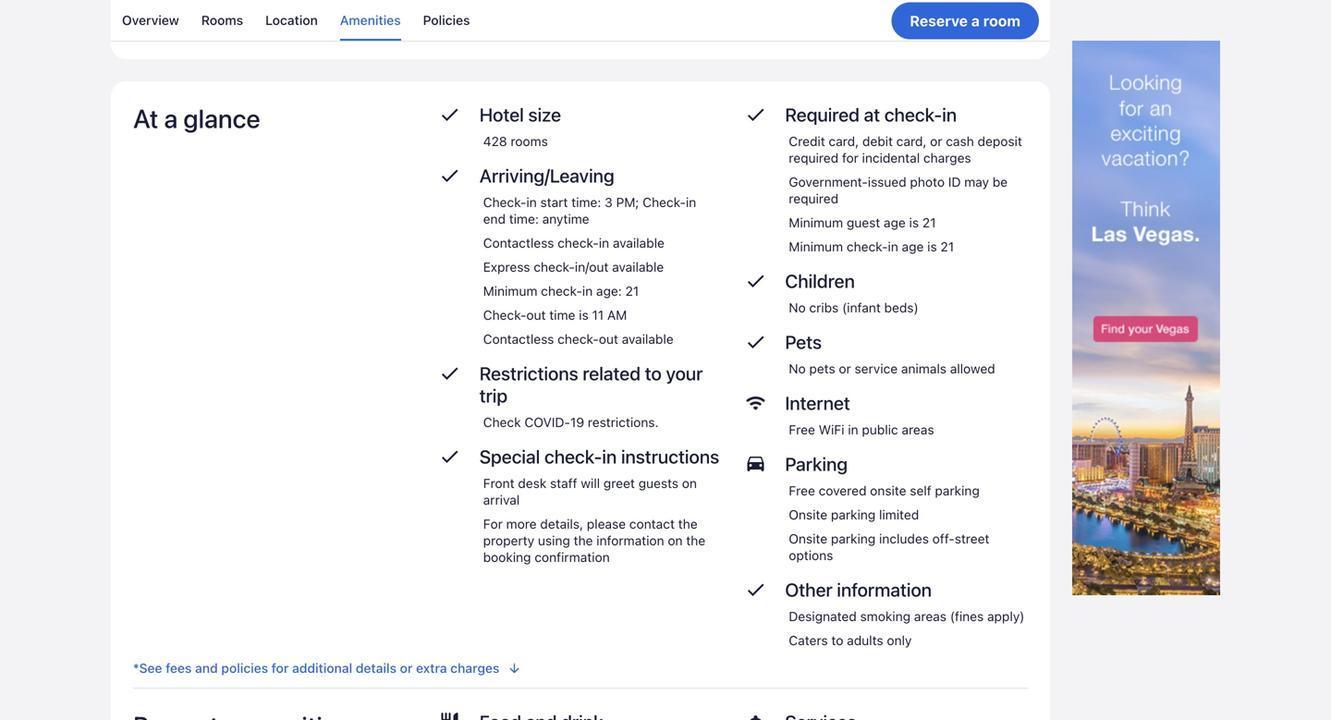 Task type: locate. For each thing, give the bounding box(es) containing it.
check- up time
[[541, 284, 582, 299]]

check- right express at the top left of page
[[534, 259, 575, 275]]

please
[[587, 517, 626, 532]]

areas
[[902, 422, 935, 437], [914, 609, 947, 624]]

extra
[[416, 661, 447, 676]]

card, up "incidental"
[[897, 134, 927, 149]]

free for free covered onsite self parking onsite parking limited onsite parking includes off-street options
[[789, 483, 815, 499]]

contactless up the restrictions
[[483, 332, 554, 347]]

restrictions.
[[588, 415, 659, 430]]

*see
[[133, 661, 162, 676]]

1 vertical spatial for
[[272, 661, 289, 676]]

a
[[972, 12, 980, 30], [164, 103, 178, 134]]

required
[[789, 150, 839, 166], [789, 191, 839, 206]]

1 required from the top
[[789, 150, 839, 166]]

0 vertical spatial required
[[789, 150, 839, 166]]

1 horizontal spatial or
[[839, 361, 851, 376]]

0 vertical spatial minimum
[[789, 215, 843, 230]]

time: right 'end' at left
[[509, 211, 539, 227]]

the
[[679, 517, 698, 532], [574, 533, 593, 548], [686, 533, 706, 548]]

1 vertical spatial 21
[[941, 239, 954, 254]]

start
[[541, 195, 568, 210]]

check- down time
[[558, 332, 599, 347]]

0 vertical spatial onsite
[[789, 507, 828, 523]]

incidental
[[862, 150, 920, 166]]

0 vertical spatial charges
[[924, 150, 972, 166]]

2 vertical spatial available
[[622, 332, 674, 347]]

0 vertical spatial no
[[789, 300, 806, 315]]

428
[[483, 134, 507, 149]]

parking down the covered
[[831, 507, 876, 523]]

your
[[666, 363, 703, 384]]

age up beds)
[[902, 239, 924, 254]]

anytime
[[543, 211, 590, 227]]

1 vertical spatial out
[[599, 332, 619, 347]]

more
[[506, 517, 537, 532]]

0 horizontal spatial a
[[164, 103, 178, 134]]

1 vertical spatial charges
[[451, 661, 500, 676]]

1 vertical spatial age
[[902, 239, 924, 254]]

free inside free covered onsite self parking onsite parking limited onsite parking includes off-street options
[[789, 483, 815, 499]]

minimum inside check-in start time: 3 pm; check-in end time: anytime contactless check-in available express check-in/out available minimum check-in age: 21 check-out time is 11 am contactless check-out available
[[483, 284, 538, 299]]

free for free wifi in public areas
[[789, 422, 815, 437]]

areas right public
[[902, 422, 935, 437]]

special check-in instructions
[[480, 446, 720, 468]]

1 horizontal spatial card,
[[897, 134, 927, 149]]

0 vertical spatial time:
[[572, 195, 601, 210]]

2 horizontal spatial or
[[930, 134, 943, 149]]

government-
[[789, 174, 868, 190]]

at
[[864, 104, 880, 125]]

for up government-
[[842, 150, 859, 166]]

0 vertical spatial areas
[[902, 422, 935, 437]]

photo
[[910, 174, 945, 190]]

1 vertical spatial a
[[164, 103, 178, 134]]

a left room
[[972, 12, 980, 30]]

pets
[[810, 361, 836, 376]]

or inside button
[[400, 661, 413, 676]]

1 onsite from the top
[[789, 507, 828, 523]]

11
[[592, 308, 604, 323]]

free
[[789, 422, 815, 437], [789, 483, 815, 499]]

available up age:
[[612, 259, 664, 275]]

cribs
[[810, 300, 839, 315]]

2 card, from the left
[[897, 134, 927, 149]]

time
[[550, 308, 576, 323]]

time: left 3
[[572, 195, 601, 210]]

card, left debit at top right
[[829, 134, 859, 149]]

in up beds)
[[888, 239, 899, 254]]

contactless up express at the top left of page
[[483, 235, 554, 251]]

0 horizontal spatial card,
[[829, 134, 859, 149]]

0 horizontal spatial information
[[468, 21, 536, 36]]

rooms
[[201, 12, 243, 28]]

21 down id in the top right of the page
[[941, 239, 954, 254]]

policies link
[[423, 0, 470, 41]]

1 vertical spatial available
[[612, 259, 664, 275]]

age right guest
[[884, 215, 906, 230]]

(infant
[[842, 300, 881, 315]]

19
[[570, 415, 584, 430]]

1 horizontal spatial to
[[832, 633, 844, 648]]

2 no from the top
[[789, 361, 806, 376]]

1 vertical spatial parking
[[831, 507, 876, 523]]

policies
[[221, 661, 268, 676]]

0 vertical spatial free
[[789, 422, 815, 437]]

required down government-
[[789, 191, 839, 206]]

areas left (fines
[[914, 609, 947, 624]]

1 no from the top
[[789, 300, 806, 315]]

in up cash
[[943, 104, 957, 125]]

animals
[[902, 361, 947, 376]]

on right guests at the bottom of page
[[682, 476, 697, 491]]

check- down guest
[[847, 239, 888, 254]]

0 horizontal spatial or
[[400, 661, 413, 676]]

available down "pm;"
[[613, 235, 665, 251]]

check- up 'end' at left
[[483, 195, 527, 210]]

information for other
[[837, 579, 932, 601]]

reserve a room button
[[892, 2, 1039, 39]]

street
[[955, 531, 990, 547]]

1 horizontal spatial information
[[597, 533, 665, 548]]

0 vertical spatial available
[[613, 235, 665, 251]]

in left start
[[527, 195, 537, 210]]

information right this
[[468, 21, 536, 36]]

restrictions related to your trip
[[480, 363, 703, 407]]

21 right age:
[[626, 284, 639, 299]]

0 horizontal spatial for
[[272, 661, 289, 676]]

2 vertical spatial 21
[[626, 284, 639, 299]]

*see fees and policies for additional details or extra charges button
[[133, 649, 1028, 677]]

2 required from the top
[[789, 191, 839, 206]]

in up greet
[[602, 446, 617, 468]]

amenities
[[340, 12, 401, 28]]

2 vertical spatial or
[[400, 661, 413, 676]]

to left the "adults"
[[832, 633, 844, 648]]

0 horizontal spatial time:
[[509, 211, 539, 227]]

0 horizontal spatial 21
[[626, 284, 639, 299]]

glance
[[183, 103, 260, 134]]

free covered onsite self parking onsite parking limited onsite parking includes off-street options
[[789, 483, 990, 563]]

1 vertical spatial contactless
[[483, 332, 554, 347]]

is inside check-in start time: 3 pm; check-in end time: anytime contactless check-in available express check-in/out available minimum check-in age: 21 check-out time is 11 am contactless check-out available
[[579, 308, 589, 323]]

information down contact
[[597, 533, 665, 548]]

1 vertical spatial no
[[789, 361, 806, 376]]

2 free from the top
[[789, 483, 815, 499]]

0 vertical spatial 21
[[923, 215, 936, 230]]

only
[[887, 633, 912, 648]]

list
[[111, 0, 1050, 41]]

minimum down government-
[[789, 215, 843, 230]]

in left age:
[[582, 284, 593, 299]]

no for pets
[[789, 361, 806, 376]]

or inside credit card, debit card, or cash deposit required for incidental charges government-issued photo id may be required minimum guest age is 21 minimum check-in age is 21
[[930, 134, 943, 149]]

1 contactless from the top
[[483, 235, 554, 251]]

1 vertical spatial onsite
[[789, 531, 828, 547]]

self
[[910, 483, 932, 499]]

2 vertical spatial parking
[[831, 531, 876, 547]]

a inside button
[[972, 12, 980, 30]]

or
[[930, 134, 943, 149], [839, 361, 851, 376], [400, 661, 413, 676]]

parking up options
[[831, 531, 876, 547]]

check covid-19 restrictions.
[[483, 415, 659, 430]]

2 horizontal spatial information
[[837, 579, 932, 601]]

check- down express at the top left of page
[[483, 308, 527, 323]]

1 vertical spatial or
[[839, 361, 851, 376]]

the right contact
[[679, 517, 698, 532]]

0 vertical spatial a
[[972, 12, 980, 30]]

parking right self
[[935, 483, 980, 499]]

0 vertical spatial for
[[842, 150, 859, 166]]

caters
[[789, 633, 828, 648]]

1 horizontal spatial out
[[599, 332, 619, 347]]

amenities link
[[340, 0, 401, 41]]

check-
[[885, 104, 943, 125], [558, 235, 599, 251], [847, 239, 888, 254], [534, 259, 575, 275], [541, 284, 582, 299], [558, 332, 599, 347], [545, 446, 602, 468]]

in right "pm;"
[[686, 195, 697, 210]]

available
[[613, 235, 665, 251], [612, 259, 664, 275], [622, 332, 674, 347]]

minimum up children
[[789, 239, 843, 254]]

off-
[[933, 531, 955, 547]]

free left wifi
[[789, 422, 815, 437]]

a right at
[[164, 103, 178, 134]]

0 vertical spatial or
[[930, 134, 943, 149]]

for right policies
[[272, 661, 289, 676]]

1 horizontal spatial charges
[[924, 150, 972, 166]]

1 vertical spatial areas
[[914, 609, 947, 624]]

hotel size
[[480, 104, 561, 125]]

0 vertical spatial contactless
[[483, 235, 554, 251]]

1 vertical spatial to
[[832, 633, 844, 648]]

0 horizontal spatial charges
[[451, 661, 500, 676]]

no left cribs
[[789, 300, 806, 315]]

to left your
[[645, 363, 662, 384]]

1 vertical spatial required
[[789, 191, 839, 206]]

apply)
[[988, 609, 1025, 624]]

list containing overview
[[111, 0, 1050, 41]]

to
[[645, 363, 662, 384], [832, 633, 844, 648]]

0 horizontal spatial to
[[645, 363, 662, 384]]

0 vertical spatial information
[[468, 21, 536, 36]]

1 horizontal spatial time:
[[572, 195, 601, 210]]

for inside credit card, debit card, or cash deposit required for incidental charges government-issued photo id may be required minimum guest age is 21 minimum check-in age is 21
[[842, 150, 859, 166]]

on down contact
[[668, 533, 683, 548]]

or left cash
[[930, 134, 943, 149]]

at a glance
[[133, 103, 260, 134]]

1 horizontal spatial a
[[972, 12, 980, 30]]

provided
[[552, 21, 605, 36]]

instructions
[[621, 446, 720, 468]]

areas inside designated smoking areas (fines apply) caters to adults only
[[914, 609, 947, 624]]

for
[[842, 150, 859, 166], [272, 661, 289, 676]]

1 vertical spatial time:
[[509, 211, 539, 227]]

other
[[785, 579, 833, 601]]

charges down cash
[[924, 150, 972, 166]]

out down am on the left of page
[[599, 332, 619, 347]]

guest
[[847, 215, 881, 230]]

information inside the front desk staff will greet guests on arrival for more details, please contact the property using the information on the booking confirmation
[[597, 533, 665, 548]]

in up 'in/out'
[[599, 235, 609, 251]]

1 vertical spatial free
[[789, 483, 815, 499]]

2 vertical spatial information
[[837, 579, 932, 601]]

using
[[538, 533, 570, 548]]

in right wifi
[[848, 422, 859, 437]]

available down am on the left of page
[[622, 332, 674, 347]]

2 vertical spatial minimum
[[483, 284, 538, 299]]

this information is provided by our partners.
[[439, 21, 703, 36]]

1 free from the top
[[789, 422, 815, 437]]

out left time
[[527, 308, 546, 323]]

be
[[993, 174, 1008, 190]]

0 vertical spatial out
[[527, 308, 546, 323]]

0 vertical spatial to
[[645, 363, 662, 384]]

or right pets
[[839, 361, 851, 376]]

for inside button
[[272, 661, 289, 676]]

1 vertical spatial information
[[597, 533, 665, 548]]

minimum down express at the top left of page
[[483, 284, 538, 299]]

minimum
[[789, 215, 843, 230], [789, 239, 843, 254], [483, 284, 538, 299]]

special
[[480, 446, 540, 468]]

1 horizontal spatial for
[[842, 150, 859, 166]]

no left pets
[[789, 361, 806, 376]]

parking
[[785, 453, 848, 475]]

age
[[884, 215, 906, 230], [902, 239, 924, 254]]

21 down photo
[[923, 215, 936, 230]]

required down the credit
[[789, 150, 839, 166]]

or left extra
[[400, 661, 413, 676]]

charges left medium icon
[[451, 661, 500, 676]]

size
[[528, 104, 561, 125]]

wifi
[[819, 422, 845, 437]]

2 onsite from the top
[[789, 531, 828, 547]]

free down parking
[[789, 483, 815, 499]]

arriving/leaving
[[480, 165, 615, 186]]

property
[[483, 533, 535, 548]]

information up the smoking
[[837, 579, 932, 601]]



Task type: describe. For each thing, give the bounding box(es) containing it.
credit card, debit card, or cash deposit required for incidental charges government-issued photo id may be required minimum guest age is 21 minimum check-in age is 21
[[789, 134, 1023, 254]]

charges inside credit card, debit card, or cash deposit required for incidental charges government-issued photo id may be required minimum guest age is 21 minimum check-in age is 21
[[924, 150, 972, 166]]

1 card, from the left
[[829, 134, 859, 149]]

to inside designated smoking areas (fines apply) caters to adults only
[[832, 633, 844, 648]]

overview link
[[122, 0, 179, 41]]

3
[[605, 195, 613, 210]]

a for reserve
[[972, 12, 980, 30]]

policies
[[423, 12, 470, 28]]

for
[[483, 517, 503, 532]]

no pets or service animals allowed
[[789, 361, 996, 376]]

and
[[195, 661, 218, 676]]

0 vertical spatial on
[[682, 476, 697, 491]]

greet
[[604, 476, 635, 491]]

check- inside credit card, debit card, or cash deposit required for incidental charges government-issued photo id may be required minimum guest age is 21 minimum check-in age is 21
[[847, 239, 888, 254]]

desk
[[518, 476, 547, 491]]

the down instructions
[[686, 533, 706, 548]]

front desk staff will greet guests on arrival for more details, please contact the property using the information on the booking confirmation
[[483, 476, 706, 565]]

service
[[855, 361, 898, 376]]

the up confirmation
[[574, 533, 593, 548]]

contact
[[630, 517, 675, 532]]

no cribs (infant beds)
[[789, 300, 919, 315]]

fees
[[166, 661, 192, 676]]

check- right "pm;"
[[643, 195, 686, 210]]

designated smoking areas (fines apply) caters to adults only
[[789, 609, 1025, 648]]

cash
[[946, 134, 975, 149]]

a for at
[[164, 103, 178, 134]]

2 horizontal spatial 21
[[941, 239, 954, 254]]

in inside credit card, debit card, or cash deposit required for incidental charges government-issued photo id may be required minimum guest age is 21 minimum check-in age is 21
[[888, 239, 899, 254]]

trip
[[480, 385, 508, 407]]

this
[[439, 21, 464, 36]]

pets
[[785, 331, 822, 353]]

debit
[[863, 134, 893, 149]]

restrictions
[[480, 363, 579, 384]]

onsite
[[870, 483, 907, 499]]

booking
[[483, 550, 531, 565]]

free wifi in public areas
[[789, 422, 935, 437]]

public
[[862, 422, 899, 437]]

reserve
[[910, 12, 968, 30]]

internet
[[785, 392, 851, 414]]

rooms link
[[201, 0, 243, 41]]

location
[[266, 12, 318, 28]]

check- up staff
[[545, 446, 602, 468]]

charges inside *see fees and policies for additional details or extra charges button
[[451, 661, 500, 676]]

smoking
[[861, 609, 911, 624]]

check- right at
[[885, 104, 943, 125]]

covered
[[819, 483, 867, 499]]

issued
[[868, 174, 907, 190]]

required at check-in
[[785, 104, 957, 125]]

0 horizontal spatial out
[[527, 308, 546, 323]]

arrival
[[483, 493, 520, 508]]

no for children
[[789, 300, 806, 315]]

check
[[483, 415, 521, 430]]

21 inside check-in start time: 3 pm; check-in end time: anytime contactless check-in available express check-in/out available minimum check-in age: 21 check-out time is 11 am contactless check-out available
[[626, 284, 639, 299]]

may
[[965, 174, 989, 190]]

age:
[[596, 284, 622, 299]]

room
[[984, 12, 1021, 30]]

express
[[483, 259, 530, 275]]

details
[[356, 661, 397, 676]]

check-in start time: 3 pm; check-in end time: anytime contactless check-in available express check-in/out available minimum check-in age: 21 check-out time is 11 am contactless check-out available
[[483, 195, 697, 347]]

designated
[[789, 609, 857, 624]]

check- down "anytime" on the left top
[[558, 235, 599, 251]]

pm;
[[616, 195, 639, 210]]

reserve a room
[[910, 12, 1021, 30]]

1 vertical spatial minimum
[[789, 239, 843, 254]]

partners.
[[649, 21, 703, 36]]

*see fees and policies for additional details or extra charges
[[133, 661, 500, 676]]

related
[[583, 363, 641, 384]]

includes
[[879, 531, 929, 547]]

(fines
[[950, 609, 984, 624]]

covid-
[[525, 415, 570, 430]]

staff
[[550, 476, 578, 491]]

deposit
[[978, 134, 1023, 149]]

additional
[[292, 661, 352, 676]]

1 horizontal spatial 21
[[923, 215, 936, 230]]

medium image
[[507, 661, 522, 676]]

1 vertical spatial on
[[668, 533, 683, 548]]

credit
[[789, 134, 826, 149]]

am
[[608, 308, 627, 323]]

end
[[483, 211, 506, 227]]

front
[[483, 476, 515, 491]]

428 rooms
[[483, 134, 548, 149]]

adults
[[847, 633, 884, 648]]

children
[[785, 270, 855, 292]]

0 vertical spatial parking
[[935, 483, 980, 499]]

location link
[[266, 0, 318, 41]]

guests
[[639, 476, 679, 491]]

hotel
[[480, 104, 524, 125]]

by
[[608, 21, 623, 36]]

information for this
[[468, 21, 536, 36]]

options
[[789, 548, 834, 563]]

2 contactless from the top
[[483, 332, 554, 347]]

to inside restrictions related to your trip
[[645, 363, 662, 384]]

in/out
[[575, 259, 609, 275]]

details,
[[540, 517, 584, 532]]

0 vertical spatial age
[[884, 215, 906, 230]]

overview
[[122, 12, 179, 28]]

will
[[581, 476, 600, 491]]



Task type: vqa. For each thing, say whether or not it's contained in the screenshot.
the 'Nov'
no



